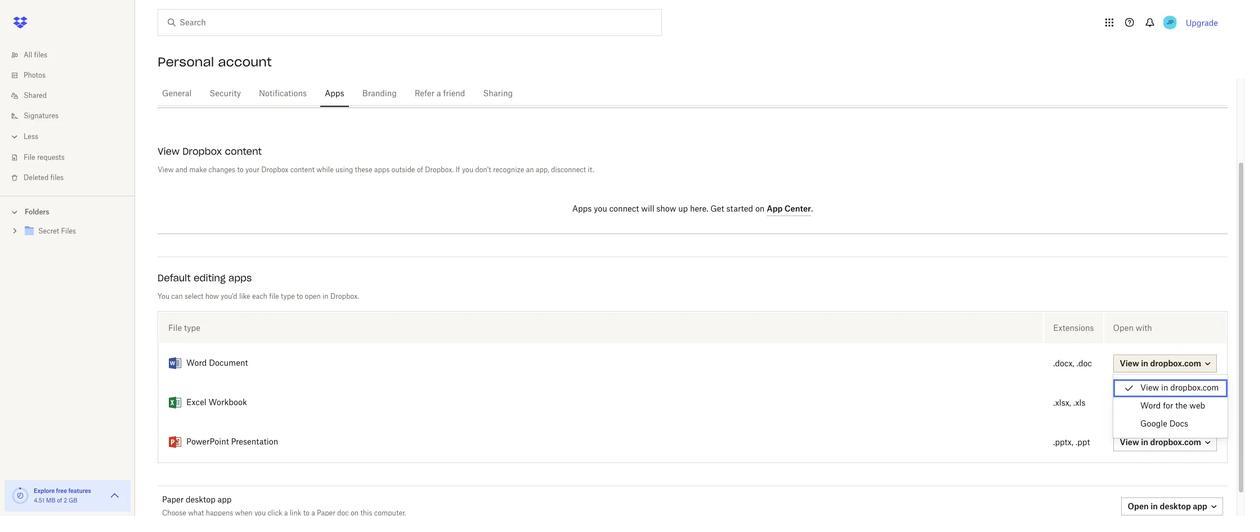 Task type: vqa. For each thing, say whether or not it's contained in the screenshot.
Sign yourself BUTTON
no



Task type: describe. For each thing, give the bounding box(es) containing it.
0 horizontal spatial in
[[323, 293, 329, 300]]

files for deleted files
[[50, 175, 64, 181]]

branding tab
[[358, 81, 401, 108]]

general
[[162, 90, 192, 98]]

file
[[269, 293, 279, 300]]

.xls
[[1074, 400, 1086, 407]]

all files link
[[9, 45, 135, 65]]

disconnect
[[551, 167, 586, 173]]

dropbox.com inside dropdown button
[[1151, 359, 1202, 368]]

default editing apps
[[158, 273, 252, 284]]

file for file type
[[168, 323, 182, 333]]

like
[[239, 293, 250, 300]]

.pptx, .ppt
[[1054, 439, 1091, 447]]

deleted
[[24, 175, 49, 181]]

the
[[1176, 403, 1188, 411]]

document
[[209, 360, 248, 368]]

.docx,
[[1054, 360, 1075, 368]]

show
[[657, 206, 677, 213]]

editing
[[194, 273, 226, 284]]

google docs
[[1141, 421, 1189, 429]]

folders button
[[0, 203, 135, 220]]

1 horizontal spatial type
[[281, 293, 295, 300]]

.doc
[[1077, 360, 1093, 368]]

refer a friend tab
[[410, 81, 470, 108]]

signatures
[[24, 113, 59, 119]]

apps for apps you connect will show up here. get started on app center .
[[573, 206, 592, 213]]

if
[[456, 167, 460, 173]]

a
[[437, 90, 441, 98]]

all
[[24, 52, 32, 59]]

on
[[756, 206, 765, 213]]

photos
[[24, 72, 46, 79]]

tab list containing general
[[158, 79, 1228, 108]]

you inside apps you connect will show up here. get started on app center .
[[594, 206, 608, 213]]

desktop
[[186, 497, 216, 505]]

of inside explore free features 4.51 mb of 2 gb
[[57, 498, 62, 504]]

recognize
[[493, 167, 525, 173]]

select
[[185, 293, 204, 300]]

don't
[[475, 167, 491, 173]]

security tab
[[205, 81, 246, 108]]

1 horizontal spatial of
[[417, 167, 423, 173]]

upgrade link
[[1187, 18, 1219, 27]]

word for the web
[[1141, 403, 1206, 411]]

using
[[336, 167, 353, 173]]

word for word for the web
[[1141, 403, 1162, 411]]

.xlsx, .xls
[[1054, 400, 1086, 407]]

personal
[[158, 54, 214, 70]]

quota usage element
[[11, 487, 29, 505]]

outside
[[392, 167, 415, 173]]

open
[[1114, 323, 1134, 333]]

these
[[355, 167, 373, 173]]

apps tab
[[320, 81, 349, 108]]

sharing
[[483, 90, 513, 98]]

file requests
[[24, 154, 65, 161]]

0 horizontal spatial you
[[462, 167, 474, 173]]

view in dropbox.com inside radio item
[[1141, 385, 1220, 393]]

and
[[176, 167, 188, 173]]

.xlsx,
[[1054, 400, 1072, 407]]

open
[[305, 293, 321, 300]]

friend
[[443, 90, 465, 98]]

your
[[246, 167, 260, 173]]

branding
[[362, 90, 397, 98]]

photos link
[[9, 65, 135, 86]]

how
[[205, 293, 219, 300]]

list containing all files
[[0, 38, 135, 196]]

extensions
[[1054, 323, 1095, 333]]

file type
[[168, 323, 200, 333]]

.
[[812, 206, 813, 213]]

docs
[[1170, 421, 1189, 429]]

app center link
[[767, 204, 812, 216]]

less
[[24, 133, 38, 140]]

apps you connect will show up here. get started on app center .
[[573, 204, 813, 213]]

presentation
[[231, 439, 278, 447]]

1 vertical spatial dropbox.
[[331, 293, 359, 300]]

free
[[56, 488, 67, 495]]

make
[[189, 167, 207, 173]]

get
[[711, 206, 725, 213]]

excel workbook
[[186, 399, 247, 407]]

view inside dropdown button
[[1121, 359, 1140, 368]]

sharing tab
[[479, 81, 518, 108]]

view left the and
[[158, 167, 174, 173]]

you
[[158, 293, 170, 300]]

all files
[[24, 52, 47, 59]]

dropbox.com inside radio item
[[1171, 385, 1220, 393]]

for
[[1164, 403, 1174, 411]]

view in dropbox.com button
[[1114, 355, 1218, 373]]

view and make changes to your dropbox content while using these apps outside of dropbox. if you don't recognize an app, disconnect it.
[[158, 167, 595, 173]]



Task type: locate. For each thing, give the bounding box(es) containing it.
security
[[210, 90, 241, 98]]

shared link
[[9, 86, 135, 106]]

in inside dropdown button
[[1142, 359, 1149, 368]]

features
[[68, 488, 91, 495]]

dropbox right your
[[261, 167, 289, 173]]

content
[[225, 146, 262, 157], [290, 167, 315, 173]]

0 vertical spatial to
[[237, 167, 244, 173]]

1 template stateless image from the top
[[168, 357, 182, 371]]

powerpoint presentation
[[186, 439, 278, 447]]

dropbox image
[[9, 11, 32, 34]]

files right all
[[34, 52, 47, 59]]

an
[[526, 167, 534, 173]]

1 vertical spatial dropbox
[[261, 167, 289, 173]]

2 template stateless image from the top
[[168, 397, 182, 410]]

in right open
[[323, 293, 329, 300]]

file
[[24, 154, 35, 161], [168, 323, 182, 333]]

to left your
[[237, 167, 244, 173]]

signatures link
[[9, 106, 135, 126]]

list
[[0, 38, 135, 196]]

you'd
[[221, 293, 237, 300]]

in up the for
[[1162, 385, 1169, 393]]

view in dropbox.com up view in dropbox.com radio item
[[1121, 359, 1202, 368]]

dropbox.
[[425, 167, 454, 173], [331, 293, 359, 300]]

apps inside tab
[[325, 90, 344, 98]]

tab list
[[158, 79, 1228, 108]]

file down the less
[[24, 154, 35, 161]]

0 vertical spatial file
[[24, 154, 35, 161]]

1 horizontal spatial files
[[50, 175, 64, 181]]

0 vertical spatial template stateless image
[[168, 357, 182, 371]]

files
[[34, 52, 47, 59], [50, 175, 64, 181]]

each
[[252, 293, 267, 300]]

0 horizontal spatial content
[[225, 146, 262, 157]]

to left open
[[297, 293, 303, 300]]

mb
[[46, 498, 55, 504]]

1 vertical spatial files
[[50, 175, 64, 181]]

files right deleted
[[50, 175, 64, 181]]

dropbox.com
[[1151, 359, 1202, 368], [1171, 385, 1220, 393]]

word left the for
[[1141, 403, 1162, 411]]

1 vertical spatial apps
[[573, 206, 592, 213]]

you right if
[[462, 167, 474, 173]]

0 vertical spatial dropbox.
[[425, 167, 454, 173]]

template stateless image
[[168, 357, 182, 371], [168, 397, 182, 410]]

1 vertical spatial file
[[168, 323, 182, 333]]

folders
[[25, 208, 49, 216]]

will
[[642, 206, 655, 213]]

content up your
[[225, 146, 262, 157]]

with
[[1136, 323, 1153, 333]]

1 horizontal spatial dropbox.
[[425, 167, 454, 173]]

1 vertical spatial in
[[1142, 359, 1149, 368]]

1 vertical spatial template stateless image
[[168, 397, 182, 410]]

apps
[[374, 167, 390, 173], [229, 273, 252, 284]]

0 vertical spatial dropbox.com
[[1151, 359, 1202, 368]]

apps inside apps you connect will show up here. get started on app center .
[[573, 206, 592, 213]]

google
[[1141, 421, 1168, 429]]

0 vertical spatial in
[[323, 293, 329, 300]]

1 horizontal spatial apps
[[374, 167, 390, 173]]

.docx, .doc
[[1054, 360, 1093, 368]]

1 horizontal spatial you
[[594, 206, 608, 213]]

template stateless image left excel
[[168, 397, 182, 410]]

you left connect
[[594, 206, 608, 213]]

dropbox.com up view in dropbox.com radio item
[[1151, 359, 1202, 368]]

refer a friend
[[415, 90, 465, 98]]

0 vertical spatial files
[[34, 52, 47, 59]]

explore
[[34, 488, 55, 495]]

refer
[[415, 90, 435, 98]]

open with
[[1114, 323, 1153, 333]]

type down "select"
[[184, 323, 200, 333]]

of left the 2 at the left of page
[[57, 498, 62, 504]]

1 vertical spatial content
[[290, 167, 315, 173]]

view dropbox content
[[158, 146, 262, 157]]

of
[[417, 167, 423, 173], [57, 498, 62, 504]]

less image
[[9, 131, 20, 142]]

1 horizontal spatial dropbox
[[261, 167, 289, 173]]

view inside radio item
[[1141, 385, 1160, 393]]

1 vertical spatial view in dropbox.com
[[1141, 385, 1220, 393]]

view in dropbox.com radio item
[[1114, 380, 1229, 398]]

to
[[237, 167, 244, 173], [297, 293, 303, 300]]

upgrade
[[1187, 18, 1219, 27]]

app
[[767, 204, 783, 213]]

changes
[[209, 167, 235, 173]]

apps for apps
[[325, 90, 344, 98]]

paper
[[162, 497, 184, 505]]

template stateless image
[[168, 436, 182, 449]]

.pptx,
[[1054, 439, 1074, 447]]

0 vertical spatial word
[[186, 360, 207, 368]]

1 horizontal spatial content
[[290, 167, 315, 173]]

0 horizontal spatial dropbox.
[[331, 293, 359, 300]]

file requests link
[[9, 148, 135, 168]]

shared
[[24, 92, 47, 99]]

2 vertical spatial in
[[1162, 385, 1169, 393]]

view down view in dropbox.com dropdown button
[[1141, 385, 1160, 393]]

file for file requests
[[24, 154, 35, 161]]

dropbox. right open
[[331, 293, 359, 300]]

deleted files link
[[9, 168, 135, 188]]

view in dropbox.com up the
[[1141, 385, 1220, 393]]

of right outside
[[417, 167, 423, 173]]

can
[[171, 293, 183, 300]]

gb
[[69, 498, 77, 504]]

word
[[186, 360, 207, 368], [1141, 403, 1162, 411]]

.ppt
[[1076, 439, 1091, 447]]

0 horizontal spatial type
[[184, 323, 200, 333]]

dropbox.com up web
[[1171, 385, 1220, 393]]

while
[[317, 167, 334, 173]]

it.
[[588, 167, 595, 173]]

1 horizontal spatial file
[[168, 323, 182, 333]]

word left document
[[186, 360, 207, 368]]

1 horizontal spatial in
[[1142, 359, 1149, 368]]

apps left branding tab
[[325, 90, 344, 98]]

0 vertical spatial apps
[[325, 90, 344, 98]]

0 horizontal spatial word
[[186, 360, 207, 368]]

general tab
[[158, 81, 196, 108]]

in
[[323, 293, 329, 300], [1142, 359, 1149, 368], [1162, 385, 1169, 393]]

1 vertical spatial apps
[[229, 273, 252, 284]]

0 horizontal spatial file
[[24, 154, 35, 161]]

view up the and
[[158, 146, 180, 157]]

1 horizontal spatial to
[[297, 293, 303, 300]]

0 horizontal spatial to
[[237, 167, 244, 173]]

dropbox up make
[[183, 146, 222, 157]]

in down with
[[1142, 359, 1149, 368]]

file down 'can'
[[168, 323, 182, 333]]

2 horizontal spatial in
[[1162, 385, 1169, 393]]

0 vertical spatial apps
[[374, 167, 390, 173]]

you can select how you'd like each file type to open in dropbox.
[[158, 293, 359, 300]]

0 vertical spatial of
[[417, 167, 423, 173]]

requests
[[37, 154, 65, 161]]

app
[[218, 497, 232, 505]]

0 vertical spatial dropbox
[[183, 146, 222, 157]]

1 vertical spatial dropbox.com
[[1171, 385, 1220, 393]]

files for all files
[[34, 52, 47, 59]]

here.
[[690, 206, 709, 213]]

account
[[218, 54, 272, 70]]

0 horizontal spatial apps
[[229, 273, 252, 284]]

dropbox
[[183, 146, 222, 157], [261, 167, 289, 173]]

you
[[462, 167, 474, 173], [594, 206, 608, 213]]

template stateless image down file type
[[168, 357, 182, 371]]

app,
[[536, 167, 550, 173]]

notifications
[[259, 90, 307, 98]]

1 vertical spatial you
[[594, 206, 608, 213]]

1 vertical spatial to
[[297, 293, 303, 300]]

0 horizontal spatial dropbox
[[183, 146, 222, 157]]

dropbox. left if
[[425, 167, 454, 173]]

center
[[785, 204, 812, 213]]

0 vertical spatial type
[[281, 293, 295, 300]]

apps up like
[[229, 273, 252, 284]]

apps down it.
[[573, 206, 592, 213]]

0 vertical spatial content
[[225, 146, 262, 157]]

notifications tab
[[255, 81, 311, 108]]

started
[[727, 206, 754, 213]]

up
[[679, 206, 688, 213]]

1 vertical spatial type
[[184, 323, 200, 333]]

view down open with
[[1121, 359, 1140, 368]]

type right the file
[[281, 293, 295, 300]]

1 horizontal spatial apps
[[573, 206, 592, 213]]

in inside radio item
[[1162, 385, 1169, 393]]

2
[[64, 498, 67, 504]]

explore free features 4.51 mb of 2 gb
[[34, 488, 91, 504]]

0 horizontal spatial files
[[34, 52, 47, 59]]

1 vertical spatial word
[[1141, 403, 1162, 411]]

template stateless image for excel workbook
[[168, 397, 182, 410]]

excel
[[186, 399, 207, 407]]

word document
[[186, 360, 248, 368]]

apps right these
[[374, 167, 390, 173]]

paper desktop app
[[162, 497, 232, 505]]

template stateless image for word document
[[168, 357, 182, 371]]

0 horizontal spatial of
[[57, 498, 62, 504]]

word for word document
[[186, 360, 207, 368]]

0 vertical spatial view in dropbox.com
[[1121, 359, 1202, 368]]

personal account
[[158, 54, 272, 70]]

0 vertical spatial you
[[462, 167, 474, 173]]

powerpoint
[[186, 439, 229, 447]]

0 horizontal spatial apps
[[325, 90, 344, 98]]

1 vertical spatial of
[[57, 498, 62, 504]]

view in dropbox.com inside dropdown button
[[1121, 359, 1202, 368]]

content left while
[[290, 167, 315, 173]]

workbook
[[209, 399, 247, 407]]

1 horizontal spatial word
[[1141, 403, 1162, 411]]



